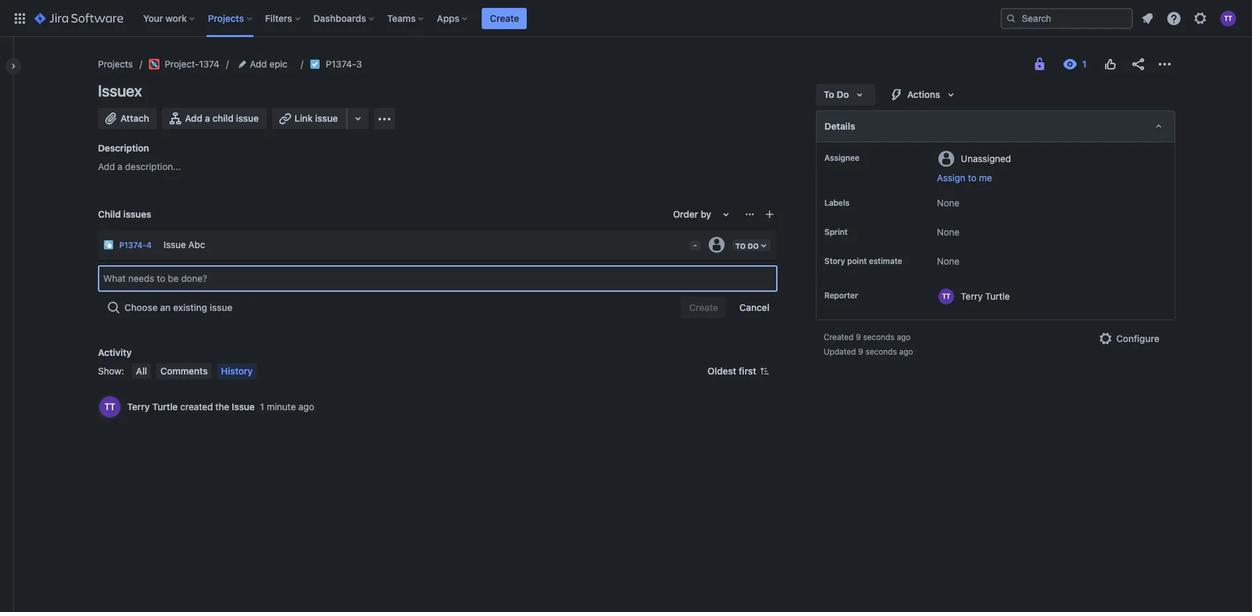 Task type: describe. For each thing, give the bounding box(es) containing it.
projects link
[[98, 56, 133, 72]]

me
[[980, 172, 993, 183]]

add for add a description...
[[98, 161, 115, 172]]

do
[[837, 89, 850, 100]]

appswitcher icon image
[[12, 10, 28, 26]]

teams button
[[384, 8, 429, 29]]

attach button
[[98, 108, 157, 129]]

none for labels
[[938, 197, 960, 209]]

ago for created 9 seconds ago updated 9 seconds ago
[[900, 347, 914, 357]]

created
[[824, 332, 854, 342]]

an
[[160, 302, 171, 313]]

help image
[[1167, 10, 1183, 26]]

copy link to issue image
[[360, 58, 370, 69]]

add app image
[[376, 111, 392, 127]]

add a child issue
[[185, 113, 259, 124]]

actions image
[[1158, 56, 1173, 72]]

p1374- for 3
[[326, 58, 357, 70]]

order by button
[[665, 204, 742, 225]]

assign to me
[[938, 172, 993, 183]]

configure link
[[1090, 328, 1168, 350]]

your work
[[143, 12, 187, 24]]

actions
[[908, 89, 941, 100]]

oldest
[[708, 366, 737, 377]]

order by
[[673, 209, 712, 220]]

add a description...
[[98, 161, 181, 172]]

reporter
[[825, 291, 859, 301]]

issue for add a child issue
[[236, 113, 259, 124]]

child
[[213, 113, 234, 124]]

issue abc link
[[158, 232, 684, 258]]

apps button
[[433, 8, 473, 29]]

oldest first button
[[700, 364, 778, 379]]

by
[[701, 209, 712, 220]]

0 vertical spatial seconds
[[864, 332, 895, 342]]

description
[[98, 142, 149, 154]]

unassigned image
[[709, 237, 725, 253]]

menu bar containing all
[[129, 364, 260, 379]]

activity
[[98, 347, 132, 358]]

project-
[[165, 58, 199, 70]]

issue for choose an existing issue
[[210, 302, 233, 313]]

comments button
[[156, 364, 212, 379]]

2 horizontal spatial issue
[[315, 113, 338, 124]]

story
[[825, 256, 846, 266]]

project 1374 image
[[149, 59, 159, 70]]

3
[[357, 58, 362, 70]]

1
[[260, 401, 264, 413]]

a for child
[[205, 113, 210, 124]]

1 vertical spatial issue
[[232, 401, 255, 413]]

sidebar navigation image
[[0, 53, 29, 79]]

create child image
[[765, 209, 775, 220]]

project-1374
[[165, 58, 220, 70]]

filters
[[265, 12, 292, 24]]

comments
[[160, 366, 208, 377]]

issues
[[123, 209, 151, 220]]

Search field
[[1001, 8, 1134, 29]]

order
[[673, 209, 699, 220]]

filters button
[[261, 8, 306, 29]]

created 9 seconds ago updated 9 seconds ago
[[824, 332, 914, 357]]

add epic
[[250, 58, 288, 70]]

Child issues field
[[99, 267, 777, 291]]

epic
[[270, 58, 288, 70]]

dashboards button
[[310, 8, 380, 29]]

choose an existing issue
[[124, 302, 233, 313]]

projects button
[[204, 8, 257, 29]]

0 vertical spatial 9
[[856, 332, 861, 342]]

issue inside issue abc link
[[164, 239, 186, 250]]

none for story point estimate
[[938, 256, 960, 267]]

choose an existing issue button
[[98, 297, 241, 319]]

details
[[825, 121, 856, 132]]

link issue button
[[272, 108, 347, 129]]

minute
[[267, 401, 296, 413]]

work
[[166, 12, 187, 24]]

settings image
[[1193, 10, 1209, 26]]

ago for terry turtle created the issue 1 minute ago
[[299, 401, 314, 413]]

existing
[[173, 302, 207, 313]]

history
[[221, 366, 253, 377]]

banner containing your work
[[0, 0, 1253, 37]]

your profile and settings image
[[1221, 10, 1237, 26]]



Task type: vqa. For each thing, say whether or not it's contained in the screenshot.
Key
no



Task type: locate. For each thing, give the bounding box(es) containing it.
0 vertical spatial ago
[[897, 332, 911, 342]]

add for add a child issue
[[185, 113, 203, 124]]

0 horizontal spatial p1374-
[[119, 240, 147, 250]]

choose
[[124, 302, 158, 313]]

the
[[215, 401, 229, 413]]

terry for terry turtle created the issue 1 minute ago
[[127, 401, 150, 413]]

projects for projects link on the left top
[[98, 58, 133, 70]]

cancel
[[740, 302, 770, 313]]

to do
[[824, 89, 850, 100]]

projects inside dropdown button
[[208, 12, 244, 24]]

issue type: subtask image
[[103, 240, 114, 250]]

-
[[694, 240, 697, 250]]

issue left 1
[[232, 401, 255, 413]]

0 horizontal spatial a
[[118, 161, 123, 172]]

0 vertical spatial add
[[250, 58, 267, 70]]

jira software image
[[34, 10, 123, 26], [34, 10, 123, 26]]

1 horizontal spatial terry
[[961, 290, 983, 302]]

0 horizontal spatial projects
[[98, 58, 133, 70]]

share image
[[1131, 56, 1147, 72]]

a left the child
[[205, 113, 210, 124]]

2 vertical spatial ago
[[299, 401, 314, 413]]

2 vertical spatial add
[[98, 161, 115, 172]]

issue actions image
[[745, 209, 755, 220]]

issue right existing
[[210, 302, 233, 313]]

projects for the projects dropdown button
[[208, 12, 244, 24]]

- button
[[684, 232, 703, 253]]

assign to me button
[[938, 172, 1162, 185]]

p1374-
[[326, 58, 357, 70], [119, 240, 147, 250]]

issue right the child
[[236, 113, 259, 124]]

issue
[[236, 113, 259, 124], [315, 113, 338, 124], [210, 302, 233, 313]]

turtle for terry turtle
[[986, 290, 1011, 302]]

vote options: no one has voted for this issue yet. image
[[1103, 56, 1119, 72]]

oldest first
[[708, 366, 757, 377]]

1 vertical spatial none
[[938, 226, 960, 238]]

add
[[250, 58, 267, 70], [185, 113, 203, 124], [98, 161, 115, 172]]

search image
[[1007, 13, 1017, 24]]

issue left abc
[[164, 239, 186, 250]]

link
[[295, 113, 313, 124]]

to do button
[[816, 84, 876, 105]]

0 vertical spatial a
[[205, 113, 210, 124]]

ago
[[897, 332, 911, 342], [900, 347, 914, 357], [299, 401, 314, 413]]

seconds
[[864, 332, 895, 342], [866, 347, 898, 357]]

link issue
[[295, 113, 338, 124]]

point
[[848, 256, 867, 266]]

add down the description
[[98, 161, 115, 172]]

1 vertical spatial a
[[118, 161, 123, 172]]

menu bar
[[129, 364, 260, 379]]

issue right link
[[315, 113, 338, 124]]

details element
[[816, 111, 1176, 142]]

seconds right created
[[864, 332, 895, 342]]

created
[[180, 401, 213, 413]]

p1374-3
[[326, 58, 362, 70]]

show:
[[98, 366, 124, 377]]

child issues
[[98, 209, 151, 220]]

notifications image
[[1140, 10, 1156, 26]]

9 right updated
[[859, 347, 864, 357]]

cancel button
[[732, 297, 778, 319]]

1 horizontal spatial issue
[[236, 113, 259, 124]]

teams
[[387, 12, 416, 24]]

a down the description
[[118, 161, 123, 172]]

1 vertical spatial projects
[[98, 58, 133, 70]]

task image
[[310, 59, 321, 70]]

a
[[205, 113, 210, 124], [118, 161, 123, 172]]

9 right created
[[856, 332, 861, 342]]

projects
[[208, 12, 244, 24], [98, 58, 133, 70]]

2 horizontal spatial add
[[250, 58, 267, 70]]

to
[[969, 172, 977, 183]]

p1374- right issue type: subtask image
[[119, 240, 147, 250]]

0 vertical spatial turtle
[[986, 290, 1011, 302]]

labels
[[825, 198, 850, 208]]

to
[[824, 89, 835, 100]]

story point estimate
[[825, 256, 903, 266]]

primary element
[[8, 0, 1001, 37]]

unassigned
[[961, 153, 1012, 164]]

1 none from the top
[[938, 197, 960, 209]]

first
[[739, 366, 757, 377]]

0 vertical spatial issue
[[164, 239, 186, 250]]

1 horizontal spatial a
[[205, 113, 210, 124]]

1 horizontal spatial projects
[[208, 12, 244, 24]]

issue
[[164, 239, 186, 250], [232, 401, 255, 413]]

dashboards
[[314, 12, 366, 24]]

your
[[143, 12, 163, 24]]

none
[[938, 197, 960, 209], [938, 226, 960, 238], [938, 256, 960, 267]]

terry
[[961, 290, 983, 302], [127, 401, 150, 413]]

1 horizontal spatial add
[[185, 113, 203, 124]]

0 horizontal spatial turtle
[[152, 401, 178, 413]]

newest first image
[[759, 366, 770, 377]]

0 horizontal spatial terry
[[127, 401, 150, 413]]

banner
[[0, 0, 1253, 37]]

a for description...
[[118, 161, 123, 172]]

terry turtle created the issue 1 minute ago
[[127, 401, 314, 413]]

0 vertical spatial projects
[[208, 12, 244, 24]]

create
[[490, 12, 519, 24]]

your work button
[[139, 8, 200, 29]]

p1374- for 4
[[119, 240, 147, 250]]

add epic button
[[235, 56, 292, 72]]

a inside button
[[205, 113, 210, 124]]

attach
[[121, 113, 149, 124]]

0 vertical spatial p1374-
[[326, 58, 357, 70]]

p1374-4 link
[[119, 240, 152, 250]]

4
[[147, 240, 152, 250]]

project-1374 link
[[149, 56, 220, 72]]

sprint
[[825, 227, 848, 237]]

add for add epic
[[250, 58, 267, 70]]

add left epic
[[250, 58, 267, 70]]

p1374-4
[[119, 240, 152, 250]]

terry turtle
[[961, 290, 1011, 302]]

child
[[98, 209, 121, 220]]

none for sprint
[[938, 226, 960, 238]]

9
[[856, 332, 861, 342], [859, 347, 864, 357]]

0 horizontal spatial add
[[98, 161, 115, 172]]

1 vertical spatial p1374-
[[119, 240, 147, 250]]

add inside button
[[185, 113, 203, 124]]

1 horizontal spatial p1374-
[[326, 58, 357, 70]]

issuex
[[98, 81, 142, 100]]

0 vertical spatial terry
[[961, 290, 983, 302]]

1 vertical spatial ago
[[900, 347, 914, 357]]

all button
[[132, 364, 151, 379]]

actions button
[[881, 84, 967, 105]]

turtle for terry turtle created the issue 1 minute ago
[[152, 401, 178, 413]]

0 horizontal spatial issue
[[164, 239, 186, 250]]

seconds right updated
[[866, 347, 898, 357]]

1374
[[199, 58, 220, 70]]

link web pages and more image
[[350, 111, 366, 126]]

projects up issuex
[[98, 58, 133, 70]]

abc
[[188, 239, 205, 250]]

add a child issue button
[[163, 108, 267, 129]]

description...
[[125, 161, 181, 172]]

1 vertical spatial add
[[185, 113, 203, 124]]

add left the child
[[185, 113, 203, 124]]

p1374-3 link
[[326, 56, 362, 72]]

assignee pin to top. only you can see pinned fields. image
[[863, 153, 873, 164]]

labels pin to top. only you can see pinned fields. image
[[853, 198, 863, 209]]

issue abc
[[164, 239, 205, 250]]

turtle
[[986, 290, 1011, 302], [152, 401, 178, 413]]

assign
[[938, 172, 966, 183]]

history button
[[217, 364, 257, 379]]

apps
[[437, 12, 460, 24]]

create button
[[482, 8, 527, 29]]

1 vertical spatial terry
[[127, 401, 150, 413]]

3 none from the top
[[938, 256, 960, 267]]

terry for terry turtle
[[961, 290, 983, 302]]

all
[[136, 366, 147, 377]]

add inside dropdown button
[[250, 58, 267, 70]]

1 vertical spatial 9
[[859, 347, 864, 357]]

p1374- left copy link to issue icon
[[326, 58, 357, 70]]

1 vertical spatial seconds
[[866, 347, 898, 357]]

1 horizontal spatial turtle
[[986, 290, 1011, 302]]

configure
[[1117, 333, 1160, 344]]

1 horizontal spatial issue
[[232, 401, 255, 413]]

estimate
[[869, 256, 903, 266]]

2 none from the top
[[938, 226, 960, 238]]

0 vertical spatial none
[[938, 197, 960, 209]]

0 horizontal spatial issue
[[210, 302, 233, 313]]

updated
[[824, 347, 857, 357]]

projects up 1374
[[208, 12, 244, 24]]

2 vertical spatial none
[[938, 256, 960, 267]]

1 vertical spatial turtle
[[152, 401, 178, 413]]

assignee
[[825, 153, 860, 163]]



